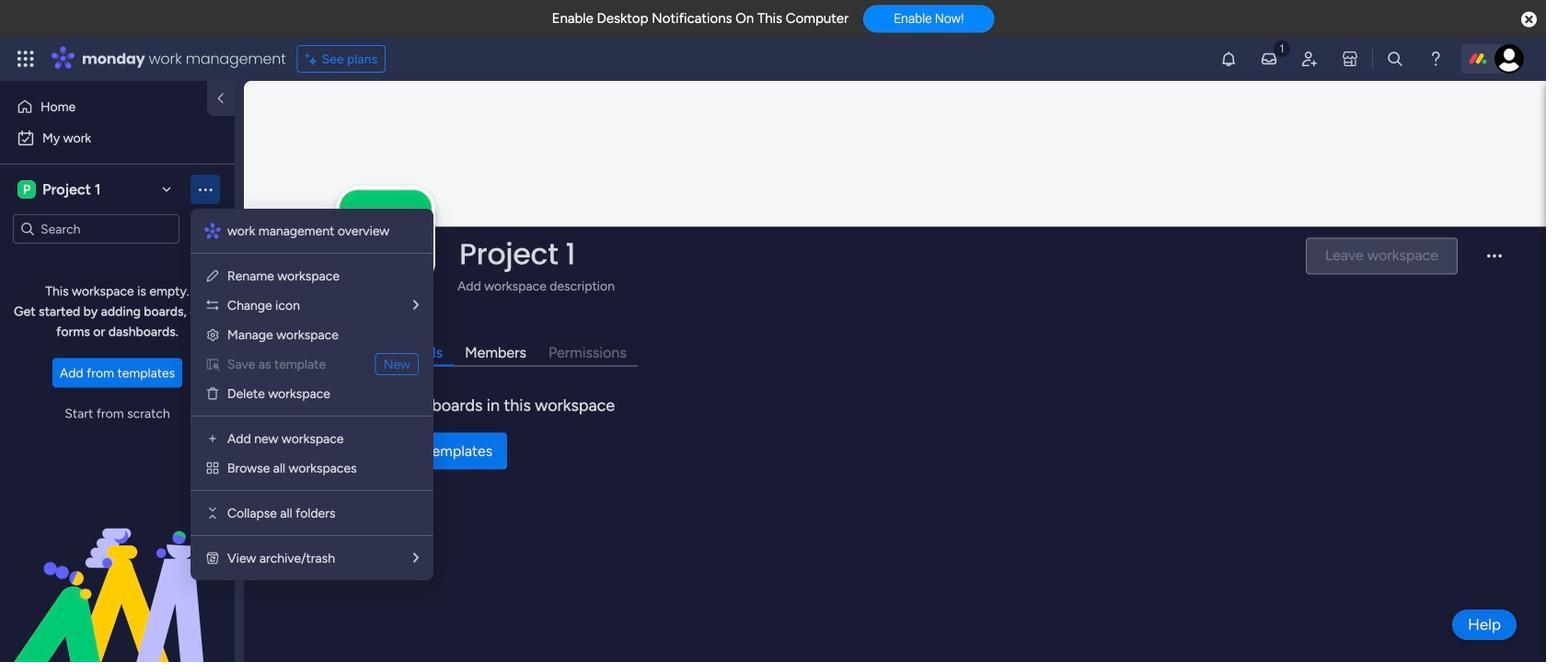 Task type: describe. For each thing, give the bounding box(es) containing it.
browse all workspaces image
[[205, 461, 220, 476]]

service icon image
[[205, 357, 220, 372]]

see plans image
[[305, 49, 322, 69]]

lottie animation image
[[0, 477, 235, 663]]

1 horizontal spatial workspace image
[[340, 190, 432, 282]]

invite members image
[[1300, 50, 1319, 68]]

select product image
[[17, 50, 35, 68]]

manage workspace image
[[205, 328, 220, 342]]

lottie animation element
[[0, 477, 235, 663]]

notifications image
[[1219, 50, 1238, 68]]

rename workspace image
[[205, 269, 220, 283]]

view archive/trash image
[[205, 551, 220, 566]]

delete workspace image
[[205, 387, 220, 401]]

monday marketplace image
[[1341, 50, 1359, 68]]

add new workspace image
[[205, 432, 220, 446]]

workspace image inside workspace selection element
[[17, 179, 36, 200]]

workspace selection element
[[17, 179, 103, 201]]

workspace options image
[[196, 180, 214, 199]]



Task type: locate. For each thing, give the bounding box(es) containing it.
option up workspace selection element
[[11, 123, 224, 153]]

None field
[[455, 235, 1290, 274]]

search everything image
[[1386, 50, 1404, 68]]

menu
[[190, 209, 433, 581]]

v2 ellipsis image
[[1487, 255, 1502, 270]]

1 image
[[1274, 38, 1290, 58]]

workspace image
[[17, 179, 36, 200], [340, 190, 432, 282]]

john smith image
[[1494, 44, 1524, 74]]

1 vertical spatial option
[[11, 123, 224, 153]]

option down select product icon on the top left of page
[[11, 92, 196, 121]]

Search in workspace field
[[39, 219, 154, 240]]

update feed image
[[1260, 50, 1278, 68]]

help image
[[1426, 50, 1445, 68]]

0 vertical spatial option
[[11, 92, 196, 121]]

menu item
[[205, 353, 419, 375]]

option
[[11, 92, 196, 121], [11, 123, 224, 153]]

0 horizontal spatial workspace image
[[17, 179, 36, 200]]

dapulse close image
[[1521, 11, 1537, 29]]

1 option from the top
[[11, 92, 196, 121]]

2 option from the top
[[11, 123, 224, 153]]

change icon image
[[205, 298, 220, 313]]

collapse all folders image
[[205, 506, 220, 521]]



Task type: vqa. For each thing, say whether or not it's contained in the screenshot.
RENAME WORKSPACE image
yes



